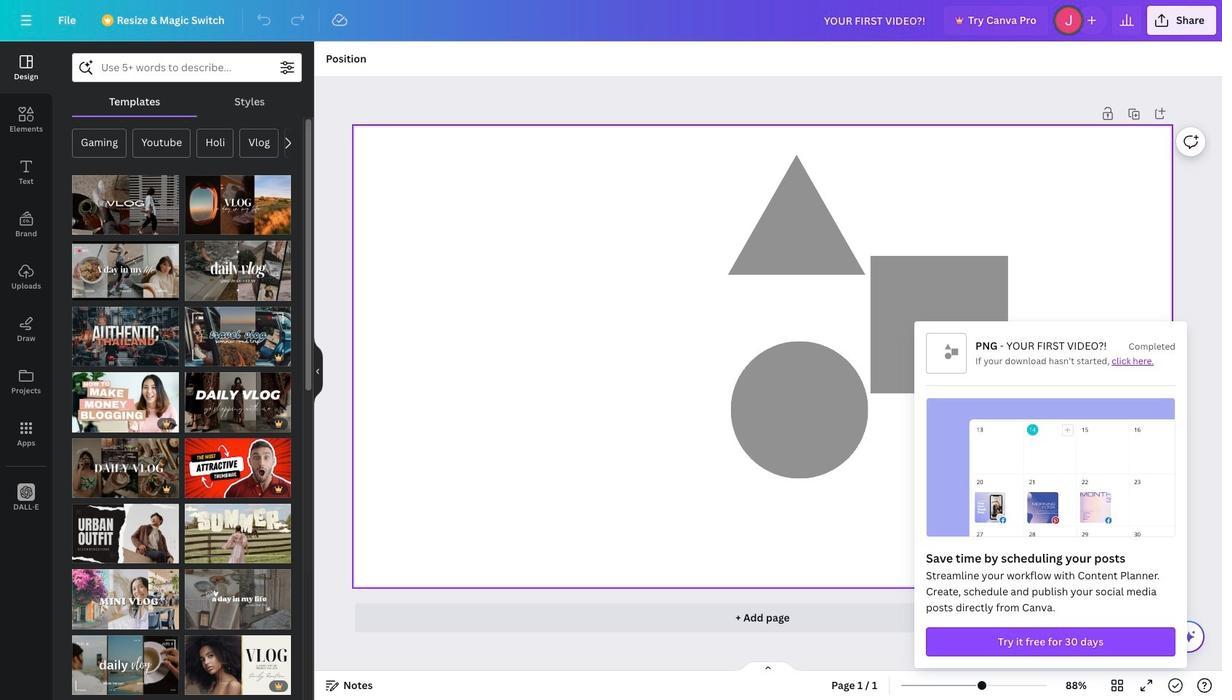 Task type: describe. For each thing, give the bounding box(es) containing it.
1 brown minimalist lifestyle daily vlog youtube thumbnail group from the top
[[72, 241, 179, 301]]

2 brown minimalist lifestyle daily vlog youtube thumbnail group from the top
[[72, 627, 179, 696]]

show pages image
[[733, 661, 803, 673]]

content planner calendar image
[[926, 398, 1176, 538]]

brown black elegant aesthetic fashion vlog youtube thumbnail group
[[184, 373, 291, 433]]

canva assistant image
[[1180, 629, 1197, 646]]

neutral elegant minimalist daily vlog youtube thumbnail image
[[184, 241, 291, 301]]

brown white modern lifestyle vlog youtube thumbnail group
[[72, 438, 179, 498]]

aesthetic simple vacation trip youtube thumbnail image
[[184, 504, 291, 564]]

most attractive youtube thumbnail group
[[184, 438, 291, 498]]

Use 5+ words to describe... search field
[[101, 54, 273, 81]]

brown and white simple vlog youtube thumbnail group
[[72, 175, 179, 235]]

beige minimalist aesthetic daily vlog youtube thumbnail image
[[184, 570, 291, 630]]

beige minimalist vlog daily routine youtube thumbnail group
[[184, 627, 291, 696]]

blue vintage retro travel vlog youtube thumbnail group
[[184, 307, 291, 367]]

1 brown minimalist lifestyle daily vlog youtube thumbnail image from the top
[[72, 241, 179, 301]]

main menu bar
[[0, 0, 1222, 41]]

brown black elegant aesthetic fashion vlog youtube thumbnail image
[[184, 373, 291, 433]]

orange yellow minimalist aesthetic a day in my life travel vlog youtube thumbnail image
[[184, 175, 291, 235]]



Task type: vqa. For each thing, say whether or not it's contained in the screenshot.
second brown minimalist lifestyle daily vlog youtube thumbnail group
yes



Task type: locate. For each thing, give the bounding box(es) containing it.
Design title text field
[[812, 6, 939, 35]]

black and brown modern urban outfit recommendations youtube thumbnail image
[[72, 504, 179, 564]]

white simple mini vlog youtube thumbnail group
[[72, 570, 179, 630]]

blue vintage retro travel vlog youtube thumbnail image
[[184, 307, 291, 367]]

hide image
[[314, 336, 323, 406]]

most attractive youtube thumbnail image
[[184, 438, 291, 498]]

beige minimalist aesthetic daily vlog youtube thumbnail group
[[184, 570, 291, 630]]

dark grey minimalist photo travel youtube thumbnail group
[[72, 307, 179, 367]]

0 vertical spatial brown minimalist lifestyle daily vlog youtube thumbnail group
[[72, 241, 179, 301]]

1 vertical spatial brown minimalist lifestyle daily vlog youtube thumbnail image
[[72, 636, 179, 696]]

brown minimalist lifestyle daily vlog youtube thumbnail image
[[72, 241, 179, 301], [72, 636, 179, 696]]

dark grey minimalist photo travel youtube thumbnail image
[[72, 307, 179, 367]]

2 brown minimalist lifestyle daily vlog youtube thumbnail image from the top
[[72, 636, 179, 696]]

white simple mini vlog youtube thumbnail image
[[72, 570, 179, 630]]

black and brown modern urban outfit recommendations youtube thumbnail group
[[72, 504, 179, 564]]

brown minimalist lifestyle daily vlog youtube thumbnail image up dark grey minimalist photo travel youtube thumbnail group at the left
[[72, 241, 179, 301]]

beige minimalist vlog daily routine youtube thumbnail image
[[184, 636, 291, 696]]

big text how to youtube thumbnail group
[[72, 373, 179, 433]]

side panel tab list
[[0, 41, 52, 525]]

big text how to youtube thumbnail image
[[72, 373, 179, 433]]

0 vertical spatial brown minimalist lifestyle daily vlog youtube thumbnail image
[[72, 241, 179, 301]]

brown and white simple vlog youtube thumbnail image
[[72, 175, 179, 235]]

Zoom button
[[1053, 674, 1100, 698]]

1 vertical spatial brown minimalist lifestyle daily vlog youtube thumbnail group
[[72, 627, 179, 696]]

brown minimalist lifestyle daily vlog youtube thumbnail image down white simple mini vlog youtube thumbnail
[[72, 636, 179, 696]]

brown minimalist lifestyle daily vlog youtube thumbnail group
[[72, 241, 179, 301], [72, 627, 179, 696]]

brown white modern lifestyle vlog youtube thumbnail image
[[72, 438, 179, 498]]



